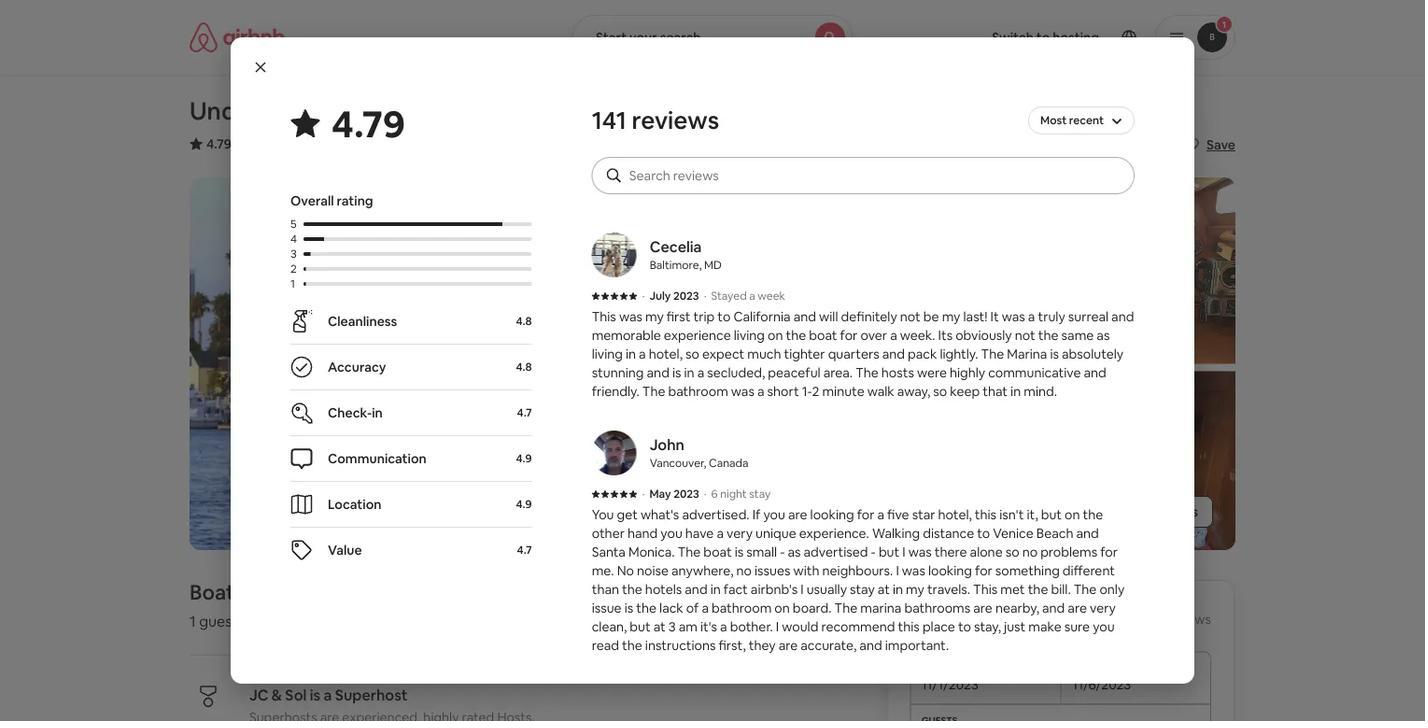 Task type: locate. For each thing, give the bounding box(es) containing it.
1 vertical spatial so
[[934, 383, 948, 400]]

get
[[617, 506, 638, 523]]

as up with
[[788, 544, 801, 561]]

this up memorable
[[592, 308, 616, 325]]

- up neighbours.
[[871, 544, 876, 561]]

this
[[975, 506, 997, 523], [898, 619, 920, 635]]

4.8
[[516, 314, 532, 328], [516, 360, 532, 374]]

you right the sure
[[1093, 619, 1115, 635]]

2023 for john
[[674, 487, 700, 501]]

1 vertical spatial bathroom
[[712, 600, 772, 617]]

2023 up first
[[674, 289, 699, 303]]

2 inside this was my first trip to california and will definitely not be my last! it was a truly surreal and memorable experience living on the boat for over a week. its obviously not the same as living in a hotel, so expect much tighter quarters and pack lightly. the marina is absolutely stunning and is in a secluded, peaceful area. the hosts were highly communicative and friendly. the bathroom was a short 1-2 minute walk away, so keep that in mind.
[[812, 383, 820, 400]]

4.7 for check-in
[[517, 405, 532, 420]]

1 inside boat hosted by jc & sol 1 guest
[[190, 612, 196, 631]]

0 vertical spatial this
[[592, 308, 616, 325]]

this
[[592, 308, 616, 325], [974, 581, 998, 598]]

141 right the sure
[[1145, 611, 1163, 628]]

superhost right sol at the left bottom of page
[[335, 685, 408, 705]]

0 horizontal spatial 1
[[190, 612, 196, 631]]

guest
[[199, 612, 238, 631]]

jc left & in the left bottom of the page
[[249, 685, 269, 705]]

may
[[650, 487, 671, 501]]

1 horizontal spatial jc
[[340, 579, 366, 606]]

the down quarters
[[856, 364, 879, 381]]

1 vertical spatial but
[[879, 544, 900, 561]]

under the moon image 2 image
[[720, 178, 974, 364]]

boat down will
[[809, 327, 838, 344]]

1 horizontal spatial boat
[[809, 327, 838, 344]]

isn't
[[1000, 506, 1024, 523]]

1 horizontal spatial this
[[974, 581, 998, 598]]

anywhere,
[[672, 562, 734, 579]]

0 vertical spatial as
[[1097, 327, 1110, 344]]

0 vertical spatial 2023
[[674, 289, 699, 303]]

1 horizontal spatial reviews
[[632, 105, 720, 136]]

hotel, up distance
[[939, 506, 972, 523]]

0 vertical spatial this
[[975, 506, 997, 523]]

2 down "4"
[[291, 262, 297, 276]]

bill.
[[1052, 581, 1071, 598]]

met
[[1001, 581, 1025, 598]]

stunning
[[592, 364, 644, 381]]

bathroom down secluded, on the bottom
[[669, 383, 729, 400]]

hotel, down experience
[[649, 346, 683, 363]]

and up problems
[[1077, 525, 1100, 542]]

a down advertised.
[[717, 525, 724, 542]]

1 horizontal spatial 2
[[812, 383, 820, 400]]

and down recommend
[[860, 637, 883, 654]]

much
[[748, 346, 782, 363]]

2023
[[674, 289, 699, 303], [674, 487, 700, 501]]

0 horizontal spatial 3
[[291, 247, 297, 261]]

1 horizontal spatial -
[[871, 544, 876, 561]]

expect
[[703, 346, 745, 363]]

bathrooms
[[905, 600, 971, 617]]

sol
[[285, 685, 307, 705]]

first,
[[719, 637, 746, 654]]

jc & sol is a superhost
[[249, 685, 408, 705]]

save button
[[1177, 129, 1244, 161]]

the
[[982, 346, 1005, 363], [856, 364, 879, 381], [643, 383, 666, 400], [678, 544, 701, 561], [1074, 581, 1097, 598], [835, 600, 858, 617]]

is up communicative
[[1051, 346, 1060, 363]]

141 down under
[[242, 135, 260, 152]]

0 horizontal spatial 2
[[291, 262, 297, 276]]

1 horizontal spatial stay
[[850, 581, 875, 598]]

2 horizontal spatial but
[[1041, 506, 1062, 523]]

4.79 down only
[[1110, 611, 1135, 628]]

boat up anywhere,
[[704, 544, 732, 561]]

2 horizontal spatial you
[[1093, 619, 1115, 635]]

2 - from the left
[[871, 544, 876, 561]]

141 down start
[[592, 105, 627, 136]]

141 reviews
[[592, 105, 720, 136]]

alone
[[970, 544, 1003, 561]]

the up problems
[[1083, 506, 1104, 523]]

something
[[996, 562, 1060, 579]]

usually
[[807, 581, 847, 598]]

3 inside you get what's advertised. if you are looking for a five star hotel, this isn't it, but on the other hand you have a very unique experience. walking distance to venice beach and santa monica. the boat is small - as advertised - but i was there alone so no problems for me. no noise anywhere, no issues with neighbours. i was looking for something different than the hotels and in fact airbnb's i usually stay at in my travels. this met the bill. the only issue is the lack of a bathroom on board. the marina bathrooms are nearby, and are very clean, but at 3 am it's a bother. i would recommend this place to stay, just make sure you read the instructions first, they are accurate, and important.
[[669, 619, 676, 635]]

living up stunning
[[592, 346, 623, 363]]

than
[[592, 581, 619, 598]]

4.79 · 141 reviews down 'under the moon'
[[206, 135, 310, 152]]

but right clean,
[[630, 619, 651, 635]]

hotel, inside you get what's advertised. if you are looking for a five star hotel, this isn't it, but on the other hand you have a very unique experience. walking distance to venice beach and santa monica. the boat is small - as advertised - but i was there alone so no problems for me. no noise anywhere, no issues with neighbours. i was looking for something different than the hotels and in fact airbnb's i usually stay at in my travels. this met the bill. the only issue is the lack of a bathroom on board. the marina bathrooms are nearby, and are very clean, but at 3 am it's a bother. i would recommend this place to stay, just make sure you read the instructions first, they are accurate, and important.
[[939, 506, 972, 523]]

1 horizontal spatial at
[[878, 581, 890, 598]]

1 horizontal spatial 4.79 · 141 reviews
[[1110, 611, 1212, 628]]

boat hosted by jc & sol 1 guest
[[190, 579, 418, 631]]

in left the "fact"
[[711, 581, 721, 598]]

1 4.7 from the top
[[517, 405, 532, 420]]

0 vertical spatial hotel,
[[649, 346, 683, 363]]

0 horizontal spatial this
[[592, 308, 616, 325]]

1 vertical spatial night
[[1009, 609, 1044, 629]]

1 vertical spatial 2023
[[674, 487, 700, 501]]

2 horizontal spatial so
[[1006, 544, 1020, 561]]

profile element
[[875, 0, 1236, 75]]

0 vertical spatial you
[[764, 506, 786, 523]]

you
[[764, 506, 786, 523], [661, 525, 683, 542], [1093, 619, 1115, 635]]

living down california
[[734, 327, 765, 344]]

1 vertical spatial boat
[[704, 544, 732, 561]]

1 horizontal spatial living
[[734, 327, 765, 344]]

1 horizontal spatial my
[[906, 581, 925, 598]]

it,
[[1027, 506, 1039, 523]]

0 vertical spatial looking
[[811, 506, 855, 523]]

night down met
[[1009, 609, 1044, 629]]

2 left minute
[[812, 383, 820, 400]]

night inside the '$150 $135 night'
[[1009, 609, 1044, 629]]

0 horizontal spatial to
[[718, 308, 731, 325]]

is right the issue
[[625, 600, 634, 617]]

1 horizontal spatial hotel,
[[939, 506, 972, 523]]

so down experience
[[686, 346, 700, 363]]

to left stay,
[[959, 619, 972, 635]]

1 horizontal spatial 3
[[669, 619, 676, 635]]

is
[[1051, 346, 1060, 363], [673, 364, 682, 381], [735, 544, 744, 561], [625, 600, 634, 617], [310, 685, 321, 705]]

1 left the guest
[[190, 612, 196, 631]]

md
[[705, 258, 722, 272]]

4.7
[[517, 405, 532, 420], [517, 543, 532, 557]]

distance
[[923, 525, 975, 542]]

for
[[841, 327, 858, 344], [857, 506, 875, 523], [1101, 544, 1118, 561], [975, 562, 993, 579]]

2 horizontal spatial my
[[942, 308, 961, 325]]

0 horizontal spatial at
[[654, 619, 666, 635]]

1 horizontal spatial 141
[[592, 105, 627, 136]]

1 horizontal spatial 1
[[291, 277, 295, 291]]

1 horizontal spatial this
[[975, 506, 997, 523]]

0 horizontal spatial my
[[646, 308, 664, 325]]

are
[[788, 506, 808, 523], [974, 600, 993, 617], [1068, 600, 1087, 617], [779, 637, 798, 654]]

the right read
[[622, 637, 643, 654]]

photos
[[1155, 504, 1199, 521]]

· july 2023 · stayed a week
[[642, 289, 786, 303]]

it
[[991, 308, 999, 325]]

recent
[[1070, 113, 1104, 128]]

1 vertical spatial 3
[[669, 619, 676, 635]]

1 4.8 from the top
[[516, 314, 532, 328]]

accuracy
[[328, 359, 386, 376]]

jc right by
[[340, 579, 366, 606]]

vancouver,
[[650, 456, 707, 470]]

under the moon image 3 image
[[720, 371, 974, 550]]

1 vertical spatial 4.79 · 141 reviews
[[1110, 611, 1212, 628]]

july
[[650, 289, 671, 303]]

as inside this was my first trip to california and will definitely not be my last! it was a truly surreal and memorable experience living on the boat for over a week. its obviously not the same as living in a hotel, so expect much tighter quarters and pack lightly. the marina is absolutely stunning and is in a secluded, peaceful area. the hosts were highly communicative and friendly. the bathroom was a short 1-2 minute walk away, so keep that in mind.
[[1097, 327, 1110, 344]]

0 horizontal spatial 4.79
[[206, 135, 232, 152]]

1 horizontal spatial but
[[879, 544, 900, 561]]

night
[[721, 487, 747, 501], [1009, 609, 1044, 629]]

stay
[[750, 487, 771, 501], [850, 581, 875, 598]]

friendly.
[[592, 383, 640, 400]]

1 down "4"
[[291, 277, 295, 291]]

a
[[750, 289, 756, 303], [1029, 308, 1036, 325], [891, 327, 898, 344], [639, 346, 646, 363], [698, 364, 705, 381], [758, 383, 765, 400], [878, 506, 885, 523], [717, 525, 724, 542], [702, 600, 709, 617], [720, 619, 727, 635], [324, 685, 332, 705]]

1 vertical spatial superhost
[[335, 685, 408, 705]]

4.79 down under
[[206, 135, 232, 152]]

0 vertical spatial 2
[[291, 262, 297, 276]]

instructions
[[645, 637, 716, 654]]

but down walking
[[879, 544, 900, 561]]

1
[[291, 277, 295, 291], [190, 612, 196, 631]]

1 horizontal spatial you
[[764, 506, 786, 523]]

moon
[[309, 95, 374, 127]]

1 vertical spatial 1
[[190, 612, 196, 631]]

be
[[924, 308, 940, 325]]

superhost down 'moon'
[[346, 135, 407, 152]]

this left isn't
[[975, 506, 997, 523]]

0 horizontal spatial night
[[721, 487, 747, 501]]

0 horizontal spatial living
[[592, 346, 623, 363]]

are up unique
[[788, 506, 808, 523]]

1 horizontal spatial not
[[1015, 327, 1036, 344]]

was
[[619, 308, 643, 325], [1002, 308, 1026, 325], [731, 383, 755, 400], [909, 544, 932, 561], [902, 562, 926, 579]]

0 vertical spatial to
[[718, 308, 731, 325]]

0 horizontal spatial boat
[[704, 544, 732, 561]]

sure
[[1065, 619, 1090, 635]]

jc & sol is a superhost. learn more about jc & sol. image
[[748, 580, 800, 633], [748, 580, 800, 633]]

to
[[718, 308, 731, 325], [978, 525, 991, 542], [959, 619, 972, 635]]

0 vertical spatial 4.9
[[516, 451, 532, 466]]

but right the it, at the right bottom of the page
[[1041, 506, 1062, 523]]

different
[[1063, 562, 1115, 579]]

save
[[1207, 136, 1236, 153]]

1 vertical spatial this
[[974, 581, 998, 598]]

2 vertical spatial you
[[1093, 619, 1115, 635]]

looking down there
[[929, 562, 973, 579]]

my inside you get what's advertised. if you are looking for a five star hotel, this isn't it, but on the other hand you have a very unique experience. walking distance to venice beach and santa monica. the boat is small - as advertised - but i was there alone so no problems for me. no noise anywhere, no issues with neighbours. i was looking for something different than the hotels and in fact airbnb's i usually stay at in my travels. this met the bill. the only issue is the lack of a bathroom on board. the marina bathrooms are nearby, and are very clean, but at 3 am it's a bother. i would recommend this place to stay, just make sure you read the instructions first, they are accurate, and important.
[[906, 581, 925, 598]]

0 horizontal spatial as
[[788, 544, 801, 561]]

are up stay,
[[974, 600, 993, 617]]

2 4.9 from the top
[[516, 497, 532, 512]]

1 4.9 from the top
[[516, 451, 532, 466]]

2 horizontal spatial to
[[978, 525, 991, 542]]

1 vertical spatial at
[[654, 619, 666, 635]]

stay,
[[974, 619, 1002, 635]]

4.9 left john image
[[516, 451, 532, 466]]

but
[[1041, 506, 1062, 523], [879, 544, 900, 561], [630, 619, 651, 635]]

1 vertical spatial not
[[1015, 327, 1036, 344]]

looking up experience.
[[811, 506, 855, 523]]

me.
[[592, 562, 614, 579]]

1 vertical spatial 4.9
[[516, 497, 532, 512]]

bathroom inside you get what's advertised. if you are looking for a five star hotel, this isn't it, but on the other hand you have a very unique experience. walking distance to venice beach and santa monica. the boat is small - as advertised - but i was there alone so no problems for me. no noise anywhere, no issues with neighbours. i was looking for something different than the hotels and in fact airbnb's i usually stay at in my travels. this met the bill. the only issue is the lack of a bathroom on board. the marina bathrooms are nearby, and are very clean, but at 3 am it's a bother. i would recommend this place to stay, just make sure you read the instructions first, they are accurate, and important.
[[712, 600, 772, 617]]

2 4.8 from the top
[[516, 360, 532, 374]]

0 vertical spatial on
[[768, 327, 783, 344]]

no up something
[[1023, 544, 1038, 561]]

1 vertical spatial hotel,
[[939, 506, 972, 523]]

2023 right may
[[674, 487, 700, 501]]

0 vertical spatial not
[[900, 308, 921, 325]]

over
[[861, 327, 888, 344]]

1 horizontal spatial as
[[1097, 327, 1110, 344]]

reviews inside 4.79 'dialog'
[[632, 105, 720, 136]]

Start your search search field
[[573, 15, 853, 60]]

4.79 inside 'dialog'
[[332, 99, 406, 148]]

monica.
[[629, 544, 675, 561]]

looking
[[811, 506, 855, 523], [929, 562, 973, 579]]

on up much
[[768, 327, 783, 344]]

as
[[1097, 327, 1110, 344], [788, 544, 801, 561]]

at up marina
[[878, 581, 890, 598]]

stayed
[[711, 289, 747, 303]]

so down were
[[934, 383, 948, 400]]

0 horizontal spatial -
[[780, 544, 785, 561]]

2 vertical spatial so
[[1006, 544, 1020, 561]]

4.8 for cleanliness
[[516, 314, 532, 328]]

night right 6
[[721, 487, 747, 501]]

jc
[[340, 579, 366, 606], [249, 685, 269, 705]]

0 vertical spatial night
[[721, 487, 747, 501]]

problems
[[1041, 544, 1098, 561]]

2 vertical spatial on
[[775, 600, 790, 617]]

2 4.7 from the top
[[517, 543, 532, 557]]

a down memorable
[[639, 346, 646, 363]]

and left will
[[794, 308, 817, 325]]

0 horizontal spatial hotel,
[[649, 346, 683, 363]]

not up 'week.'
[[900, 308, 921, 325]]

0 horizontal spatial you
[[661, 525, 683, 542]]

0 horizontal spatial 4.79 · 141 reviews
[[206, 135, 310, 152]]

4.79 · 141 reviews down only
[[1110, 611, 1212, 628]]

0 vertical spatial bathroom
[[669, 383, 729, 400]]

1 inside 4.79 'dialog'
[[291, 277, 295, 291]]

under the moon image 5 image
[[982, 371, 1236, 550]]

my down july
[[646, 308, 664, 325]]

cleanliness
[[328, 313, 397, 330]]

i
[[903, 544, 906, 561], [896, 562, 900, 579], [801, 581, 804, 598], [776, 619, 779, 635]]

stay up if
[[750, 487, 771, 501]]

0 horizontal spatial 141
[[242, 135, 260, 152]]

boat inside you get what's advertised. if you are looking for a five star hotel, this isn't it, but on the other hand you have a very unique experience. walking distance to venice beach and santa monica. the boat is small - as advertised - but i was there alone so no problems for me. no noise anywhere, no issues with neighbours. i was looking for something different than the hotels and in fact airbnb's i usually stay at in my travels. this met the bill. the only issue is the lack of a bathroom on board. the marina bathrooms are nearby, and are very clean, but at 3 am it's a bother. i would recommend this place to stay, just make sure you read the instructions first, they are accurate, and important.
[[704, 544, 732, 561]]

0 horizontal spatial this
[[898, 619, 920, 635]]

start your search
[[596, 29, 701, 46]]

0 horizontal spatial no
[[737, 562, 752, 579]]

0 vertical spatial 3
[[291, 247, 297, 261]]

to up alone
[[978, 525, 991, 542]]

3 left am
[[669, 619, 676, 635]]

the up 141 reviews button at the top
[[265, 95, 304, 127]]

my up bathrooms on the right bottom of page
[[906, 581, 925, 598]]

marina
[[1007, 346, 1048, 363]]

you right if
[[764, 506, 786, 523]]

3 down "4"
[[291, 247, 297, 261]]

0 horizontal spatial jc
[[249, 685, 269, 705]]

cecelia image
[[592, 233, 637, 277], [592, 233, 637, 277]]

search
[[660, 29, 701, 46]]

0 vertical spatial boat
[[809, 327, 838, 344]]

experience.
[[799, 525, 870, 542]]

2 horizontal spatial 141
[[1145, 611, 1163, 628]]

at down lack
[[654, 619, 666, 635]]

0 vertical spatial so
[[686, 346, 700, 363]]

california
[[734, 308, 791, 325]]

4
[[291, 232, 297, 246]]

stay down neighbours.
[[850, 581, 875, 598]]

1 horizontal spatial so
[[934, 383, 948, 400]]

they
[[749, 637, 776, 654]]

0 vertical spatial but
[[1041, 506, 1062, 523]]

with
[[794, 562, 820, 579]]

in
[[626, 346, 636, 363], [684, 364, 695, 381], [1011, 383, 1021, 400], [372, 405, 383, 421], [711, 581, 721, 598], [893, 581, 904, 598]]

1 horizontal spatial looking
[[929, 562, 973, 579]]

no up the "fact"
[[737, 562, 752, 579]]

0 vertical spatial living
[[734, 327, 765, 344]]

0 vertical spatial no
[[1023, 544, 1038, 561]]

make
[[1029, 619, 1062, 635]]

very down if
[[727, 525, 753, 542]]

issues
[[755, 562, 791, 579]]

1 horizontal spatial 4.79
[[332, 99, 406, 148]]

away,
[[898, 383, 931, 400]]

mind.
[[1024, 383, 1058, 400]]



Task type: vqa. For each thing, say whether or not it's contained in the screenshot.


Task type: describe. For each thing, give the bounding box(es) containing it.
a down expect
[[698, 364, 705, 381]]

five
[[888, 506, 910, 523]]

area.
[[824, 364, 853, 381]]

experience
[[664, 327, 731, 344]]

issue
[[592, 600, 622, 617]]

4.8 for accuracy
[[516, 360, 532, 374]]

Search reviews, Press 'Enter' to search text field
[[629, 166, 1117, 185]]

peaceful
[[768, 364, 821, 381]]

have
[[686, 525, 714, 542]]

for inside this was my first trip to california and will definitely not be my last! it was a truly surreal and memorable experience living on the boat for over a week. its obviously not the same as living in a hotel, so expect much tighter quarters and pack lightly. the marina is absolutely stunning and is in a secluded, peaceful area. the hosts were highly communicative and friendly. the bathroom was a short 1-2 minute walk away, so keep that in mind.
[[841, 327, 858, 344]]

noise
[[637, 562, 669, 579]]

star
[[912, 506, 936, 523]]

cecelia
[[650, 237, 702, 256]]

11/1/2023
[[922, 676, 979, 693]]

1 - from the left
[[780, 544, 785, 561]]

last!
[[964, 308, 988, 325]]

141 reviews button
[[242, 135, 310, 153]]

in up marina
[[893, 581, 904, 598]]

this was my first trip to california and will definitely not be my last! it was a truly surreal and memorable experience living on the boat for over a week. its obviously not the same as living in a hotel, so expect much tighter quarters and pack lightly. the marina is absolutely stunning and is in a secluded, peaceful area. the hosts were highly communicative and friendly. the bathroom was a short 1-2 minute walk away, so keep that in mind.
[[592, 308, 1135, 400]]

and up "of"
[[685, 581, 708, 598]]

a right it's
[[720, 619, 727, 635]]

· right the sure
[[1138, 611, 1141, 628]]

a right over
[[891, 327, 898, 344]]

bathroom inside this was my first trip to california and will definitely not be my last! it was a truly surreal and memorable experience living on the boat for over a week. its obviously not the same as living in a hotel, so expect much tighter quarters and pack lightly. the marina is absolutely stunning and is in a secluded, peaceful area. the hosts were highly communicative and friendly. the bathroom was a short 1-2 minute walk away, so keep that in mind.
[[669, 383, 729, 400]]

0 horizontal spatial stay
[[750, 487, 771, 501]]

hosts
[[882, 364, 915, 381]]

4.9 for communication
[[516, 451, 532, 466]]

is right sol at the left bottom of page
[[310, 685, 321, 705]]

for left five
[[857, 506, 875, 523]]

· down 'moon'
[[318, 136, 321, 155]]

walk
[[868, 383, 895, 400]]

1 vertical spatial living
[[592, 346, 623, 363]]

week
[[758, 289, 786, 303]]

this inside you get what's advertised. if you are looking for a five star hotel, this isn't it, but on the other hand you have a very unique experience. walking distance to venice beach and santa monica. the boat is small - as advertised - but i was there alone so no problems for me. no noise anywhere, no issues with neighbours. i was looking for something different than the hotels and in fact airbnb's i usually stay at in my travels. this met the bill. the only issue is the lack of a bathroom on board. the marina bathrooms are nearby, and are very clean, but at 3 am it's a bother. i would recommend this place to stay, just make sure you read the instructions first, they are accurate, and important.
[[974, 581, 998, 598]]

the down have
[[678, 544, 701, 561]]

0 horizontal spatial but
[[630, 619, 651, 635]]

truly
[[1038, 308, 1066, 325]]

and right stunning
[[647, 364, 670, 381]]

there
[[935, 544, 967, 561]]

memorable
[[592, 327, 661, 344]]

cecelia baltimore, md
[[650, 237, 722, 272]]

communicative
[[989, 364, 1081, 381]]

· left may
[[642, 487, 645, 501]]

under the moon image 1 image
[[190, 178, 713, 550]]

2023 for cecelia
[[674, 289, 699, 303]]

4.9 for location
[[516, 497, 532, 512]]

only
[[1100, 581, 1125, 598]]

the down obviously
[[982, 346, 1005, 363]]

to inside this was my first trip to california and will definitely not be my last! it was a truly surreal and memorable experience living on the boat for over a week. its obviously not the same as living in a hotel, so expect much tighter quarters and pack lightly. the marina is absolutely stunning and is in a secluded, peaceful area. the hosts were highly communicative and friendly. the bathroom was a short 1-2 minute walk away, so keep that in mind.
[[718, 308, 731, 325]]

place
[[923, 619, 956, 635]]

show all photos button
[[1065, 496, 1214, 528]]

week.
[[900, 327, 936, 344]]

you
[[592, 506, 614, 523]]

boat inside this was my first trip to california and will definitely not be my last! it was a truly surreal and memorable experience living on the boat for over a week. its obviously not the same as living in a hotel, so expect much tighter quarters and pack lightly. the marina is absolutely stunning and is in a secluded, peaceful area. the hosts were highly communicative and friendly. the bathroom was a short 1-2 minute walk away, so keep that in mind.
[[809, 327, 838, 344]]

by
[[312, 579, 335, 606]]

and down absolutely
[[1084, 364, 1107, 381]]

$150 $135 night
[[911, 604, 1044, 630]]

· down under
[[235, 135, 238, 152]]

under the moon image 4 image
[[982, 178, 1236, 364]]

most recent
[[1041, 113, 1104, 128]]

in up communication
[[372, 405, 383, 421]]

marina
[[861, 600, 902, 617]]

jc inside boat hosted by jc & sol 1 guest
[[340, 579, 366, 606]]

the down different
[[1074, 581, 1097, 598]]

stay inside you get what's advertised. if you are looking for a five star hotel, this isn't it, but on the other hand you have a very unique experience. walking distance to venice beach and santa monica. the boat is small - as advertised - but i was there alone so no problems for me. no noise anywhere, no issues with neighbours. i was looking for something different than the hotels and in fact airbnb's i usually stay at in my travels. this met the bill. the only issue is the lack of a bathroom on board. the marina bathrooms are nearby, and are very clean, but at 3 am it's a bother. i would recommend this place to stay, just make sure you read the instructions first, they are accurate, and important.
[[850, 581, 875, 598]]

0 vertical spatial at
[[878, 581, 890, 598]]

0 horizontal spatial looking
[[811, 506, 855, 523]]

would
[[782, 619, 819, 635]]

as inside you get what's advertised. if you are looking for a five star hotel, this isn't it, but on the other hand you have a very unique experience. walking distance to venice beach and santa monica. the boat is small - as advertised - but i was there alone so no problems for me. no noise anywhere, no issues with neighbours. i was looking for something different than the hotels and in fact airbnb's i usually stay at in my travels. this met the bill. the only issue is the lack of a bathroom on board. the marina bathrooms are nearby, and are very clean, but at 3 am it's a bother. i would recommend this place to stay, just make sure you read the instructions first, they are accurate, and important.
[[788, 544, 801, 561]]

john vancouver, canada
[[650, 435, 749, 470]]

communication
[[328, 450, 427, 467]]

· left 6
[[704, 487, 707, 501]]

john image
[[592, 431, 637, 476]]

show all photos
[[1102, 504, 1199, 521]]

a left "short"
[[758, 383, 765, 400]]

$150
[[911, 604, 956, 630]]

hosted
[[239, 579, 307, 606]]

am
[[679, 619, 698, 635]]

pack
[[908, 346, 937, 363]]

1 vertical spatial no
[[737, 562, 752, 579]]

board.
[[793, 600, 832, 617]]

· up trip
[[704, 289, 707, 303]]

travels.
[[928, 581, 971, 598]]

are down would
[[779, 637, 798, 654]]

in right that
[[1011, 383, 1021, 400]]

the left lack
[[637, 600, 657, 617]]

1-
[[802, 383, 812, 400]]

1 vertical spatial to
[[978, 525, 991, 542]]

141 inside 4.79 'dialog'
[[592, 105, 627, 136]]

were
[[917, 364, 947, 381]]

surreal
[[1069, 308, 1109, 325]]

tighter
[[784, 346, 826, 363]]

1 vertical spatial jc
[[249, 685, 269, 705]]

this inside this was my first trip to california and will definitely not be my last! it was a truly surreal and memorable experience living on the boat for over a week. its obviously not the same as living in a hotel, so expect much tighter quarters and pack lightly. the marina is absolutely stunning and is in a secluded, peaceful area. the hosts were highly communicative and friendly. the bathroom was a short 1-2 minute walk away, so keep that in mind.
[[592, 308, 616, 325]]

secluded,
[[708, 364, 765, 381]]

& sol
[[370, 579, 418, 606]]

&
[[272, 685, 282, 705]]

check-in
[[328, 405, 383, 421]]

hotel, inside this was my first trip to california and will definitely not be my last! it was a truly surreal and memorable experience living on the boat for over a week. its obviously not the same as living in a hotel, so expect much tighter quarters and pack lightly. the marina is absolutely stunning and is in a secluded, peaceful area. the hosts were highly communicative and friendly. the bathroom was a short 1-2 minute walk away, so keep that in mind.
[[649, 346, 683, 363]]

of
[[687, 600, 699, 617]]

and down bill.
[[1043, 600, 1065, 617]]

show
[[1102, 504, 1136, 521]]

2 horizontal spatial 4.79
[[1110, 611, 1135, 628]]

unique
[[756, 525, 797, 542]]

for up different
[[1101, 544, 1118, 561]]

accurate,
[[801, 637, 857, 654]]

the down truly
[[1039, 327, 1059, 344]]

if
[[753, 506, 761, 523]]

1 vertical spatial this
[[898, 619, 920, 635]]

start
[[596, 29, 627, 46]]

0 vertical spatial superhost
[[346, 135, 407, 152]]

in down memorable
[[626, 346, 636, 363]]

and right surreal on the top of the page
[[1112, 308, 1135, 325]]

beach
[[1037, 525, 1074, 542]]

other
[[592, 525, 625, 542]]

4.79 dialog
[[231, 37, 1195, 721]]

under the moon
[[190, 95, 374, 127]]

it's
[[701, 619, 717, 635]]

0 horizontal spatial reviews
[[263, 135, 310, 152]]

the up tighter
[[786, 327, 807, 344]]

· may 2023 · 6 night stay
[[642, 487, 771, 501]]

small
[[747, 544, 777, 561]]

· left july
[[642, 289, 645, 303]]

is down experience
[[673, 364, 682, 381]]

the up recommend
[[835, 600, 858, 617]]

a right sol at the left bottom of page
[[324, 685, 332, 705]]

most
[[1041, 113, 1067, 128]]

on inside this was my first trip to california and will definitely not be my last! it was a truly surreal and memorable experience living on the boat for over a week. its obviously not the same as living in a hotel, so expect much tighter quarters and pack lightly. the marina is absolutely stunning and is in a secluded, peaceful area. the hosts were highly communicative and friendly. the bathroom was a short 1-2 minute walk away, so keep that in mind.
[[768, 327, 783, 344]]

in down experience
[[684, 364, 695, 381]]

a left five
[[878, 506, 885, 523]]

that
[[983, 383, 1008, 400]]

short
[[768, 383, 799, 400]]

walking
[[873, 525, 920, 542]]

venice
[[993, 525, 1034, 542]]

the down something
[[1028, 581, 1049, 598]]

1 horizontal spatial to
[[959, 619, 972, 635]]

the right friendly.
[[643, 383, 666, 400]]

so inside you get what's advertised. if you are looking for a five star hotel, this isn't it, but on the other hand you have a very unique experience. walking distance to venice beach and santa monica. the boat is small - as advertised - but i was there alone so no problems for me. no noise anywhere, no issues with neighbours. i was looking for something different than the hotels and in fact airbnb's i usually stay at in my travels. this met the bill. the only issue is the lack of a bathroom on board. the marina bathrooms are nearby, and are very clean, but at 3 am it's a bother. i would recommend this place to stay, just make sure you read the instructions first, they are accurate, and important.
[[1006, 544, 1020, 561]]

the down the no
[[622, 581, 643, 598]]

absolutely
[[1062, 346, 1124, 363]]

your
[[630, 29, 657, 46]]

are up the sure
[[1068, 600, 1087, 617]]

1 horizontal spatial very
[[1090, 600, 1116, 617]]

what's
[[641, 506, 680, 523]]

recommend
[[822, 619, 896, 635]]

for down alone
[[975, 562, 993, 579]]

1 vertical spatial looking
[[929, 562, 973, 579]]

1 vertical spatial on
[[1065, 506, 1081, 523]]

john
[[650, 435, 685, 454]]

$135
[[960, 604, 1004, 630]]

0 horizontal spatial so
[[686, 346, 700, 363]]

0 horizontal spatial not
[[900, 308, 921, 325]]

11/6/2023
[[1073, 676, 1132, 693]]

2 horizontal spatial reviews
[[1166, 611, 1212, 628]]

night inside 4.79 'dialog'
[[721, 487, 747, 501]]

1 horizontal spatial no
[[1023, 544, 1038, 561]]

1 vertical spatial you
[[661, 525, 683, 542]]

overall rating
[[291, 192, 373, 209]]

5
[[291, 217, 297, 231]]

4.7 for value
[[517, 543, 532, 557]]

is left "small"
[[735, 544, 744, 561]]

airbnb's
[[751, 581, 798, 598]]

a left the week
[[750, 289, 756, 303]]

and up 'hosts'
[[883, 346, 905, 363]]

john image
[[592, 431, 637, 476]]

a left truly
[[1029, 308, 1036, 325]]

0 horizontal spatial very
[[727, 525, 753, 542]]

a right "of"
[[702, 600, 709, 617]]



